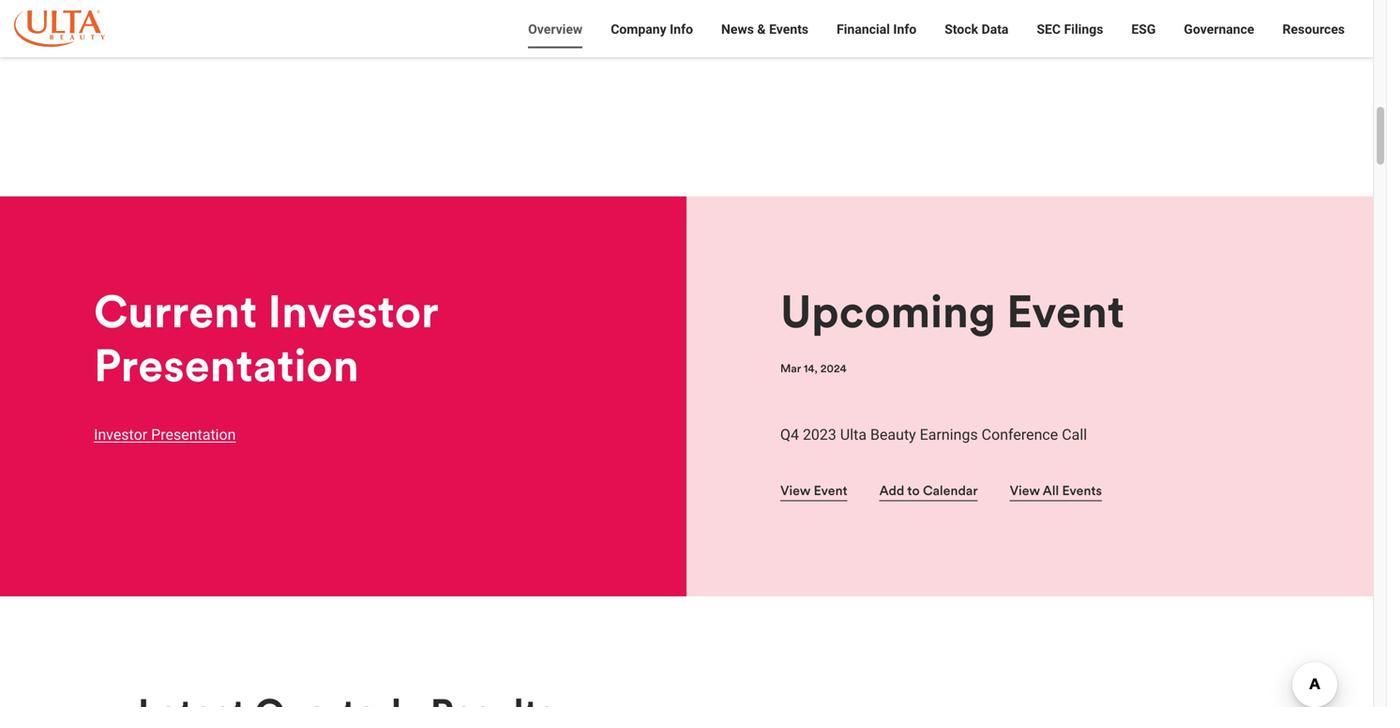 Task type: vqa. For each thing, say whether or not it's contained in the screenshot.
2nd 'withiconright' from left
no



Task type: locate. For each thing, give the bounding box(es) containing it.
company info
[[611, 22, 693, 37]]

events right all
[[1062, 482, 1102, 499]]

mar 14, 2024
[[781, 361, 847, 376]]

0 vertical spatial investor
[[527, 22, 575, 37]]

presentation inside current investor presentation
[[94, 337, 359, 394]]

stock
[[945, 22, 979, 37]]

0 vertical spatial events
[[769, 22, 809, 37]]

q4 2023 ulta beauty earnings conference call
[[781, 426, 1087, 444]]

1 info from the left
[[670, 22, 693, 37]]

info inside "link"
[[894, 22, 917, 37]]

presentation
[[94, 337, 359, 394], [151, 426, 236, 444]]

view all events
[[1010, 482, 1102, 499]]

1 vertical spatial investor
[[268, 283, 438, 340]]

1 horizontal spatial investor
[[268, 283, 438, 340]]

1 horizontal spatial event
[[1007, 283, 1125, 340]]

financial info
[[837, 22, 917, 37]]

news & events link
[[707, 19, 823, 58]]

financial info link
[[823, 19, 931, 58]]

1 horizontal spatial events
[[1062, 482, 1102, 499]]

sec filings
[[1037, 22, 1104, 37]]

investor presentation link
[[94, 426, 236, 444]]

add to calendar
[[880, 482, 978, 499]]

current
[[94, 283, 257, 340]]

stock data link
[[931, 19, 1023, 58]]

investor
[[527, 22, 575, 37], [268, 283, 438, 340], [94, 426, 147, 444]]

1 vertical spatial events
[[1062, 482, 1102, 499]]

0 horizontal spatial investor
[[94, 426, 147, 444]]

investor for investor
[[527, 22, 575, 37]]

0 vertical spatial presentation
[[94, 337, 359, 394]]

events inside view all events link
[[1062, 482, 1102, 499]]

1 horizontal spatial view
[[1010, 482, 1040, 499]]

upcoming
[[781, 283, 996, 340]]

investor inside the main "element"
[[527, 22, 575, 37]]

info right company
[[670, 22, 693, 37]]

event for view                             event
[[814, 482, 848, 499]]

view left all
[[1010, 482, 1040, 499]]

view for view all events
[[1010, 482, 1040, 499]]

2 view from the left
[[1010, 482, 1040, 499]]

1 vertical spatial event
[[814, 482, 848, 499]]

info right financial
[[894, 22, 917, 37]]

info
[[670, 22, 693, 37], [894, 22, 917, 37]]

&
[[758, 22, 766, 37]]

2 info from the left
[[894, 22, 917, 37]]

view for view                             event
[[781, 482, 811, 499]]

2 vertical spatial investor
[[94, 426, 147, 444]]

financial
[[837, 22, 890, 37]]

earnings
[[920, 426, 978, 444]]

view                             event
[[781, 482, 848, 499]]

0 horizontal spatial info
[[670, 22, 693, 37]]

2 horizontal spatial investor
[[527, 22, 575, 37]]

esg link
[[1118, 19, 1170, 58]]

1 view from the left
[[781, 482, 811, 499]]

0 horizontal spatial view
[[781, 482, 811, 499]]

1 horizontal spatial info
[[894, 22, 917, 37]]

view
[[781, 482, 811, 499], [1010, 482, 1040, 499]]

resources link
[[1269, 19, 1359, 58]]

events right "&"
[[769, 22, 809, 37]]

event
[[1007, 283, 1125, 340], [814, 482, 848, 499]]

0 vertical spatial event
[[1007, 283, 1125, 340]]

to
[[908, 482, 920, 499]]

company info link
[[597, 19, 707, 58]]

0 horizontal spatial events
[[769, 22, 809, 37]]

company
[[611, 22, 667, 37]]

0 horizontal spatial event
[[814, 482, 848, 499]]

view down q4
[[781, 482, 811, 499]]

events inside news & events link
[[769, 22, 809, 37]]

events
[[769, 22, 809, 37], [1062, 482, 1102, 499]]

ulta beauty, inc. image
[[14, 10, 105, 47]]



Task type: describe. For each thing, give the bounding box(es) containing it.
view                             event link
[[781, 480, 848, 502]]

events for news & events
[[769, 22, 809, 37]]

call
[[1062, 426, 1087, 444]]

info for financial info
[[894, 22, 917, 37]]

ulta
[[840, 426, 867, 444]]

view all events link
[[1010, 480, 1102, 502]]

filings
[[1064, 22, 1104, 37]]

info for company info
[[670, 22, 693, 37]]

news & events
[[721, 22, 809, 37]]

sec
[[1037, 22, 1061, 37]]

add
[[880, 482, 905, 499]]

event for upcoming event
[[1007, 283, 1125, 340]]

sec filings link
[[1023, 19, 1118, 58]]

conference
[[982, 426, 1059, 444]]

q4
[[781, 426, 799, 444]]

investor presentation
[[94, 426, 236, 444]]

governance
[[1184, 22, 1255, 37]]

add to calendar link
[[880, 480, 978, 502]]

resources
[[1283, 22, 1345, 37]]

overview link
[[514, 19, 597, 58]]

esg
[[1132, 22, 1156, 37]]

2024
[[821, 361, 847, 376]]

main element
[[0, 0, 1373, 58]]

beauty
[[871, 426, 916, 444]]

mar
[[781, 361, 801, 376]]

data
[[982, 22, 1009, 37]]

2023
[[803, 426, 837, 444]]

1 vertical spatial presentation
[[151, 426, 236, 444]]

events for view all events
[[1062, 482, 1102, 499]]

investor for investor presentation
[[94, 426, 147, 444]]

calendar
[[923, 482, 978, 499]]

stock data
[[945, 22, 1009, 37]]

governance link
[[1170, 19, 1269, 58]]

investor inside current investor presentation
[[268, 283, 438, 340]]

upcoming event
[[781, 283, 1125, 340]]

all
[[1043, 482, 1059, 499]]

14,
[[804, 361, 818, 376]]

news
[[721, 22, 754, 37]]

investor link
[[513, 19, 575, 58]]

current investor presentation
[[94, 283, 438, 394]]

overview
[[528, 22, 583, 37]]



